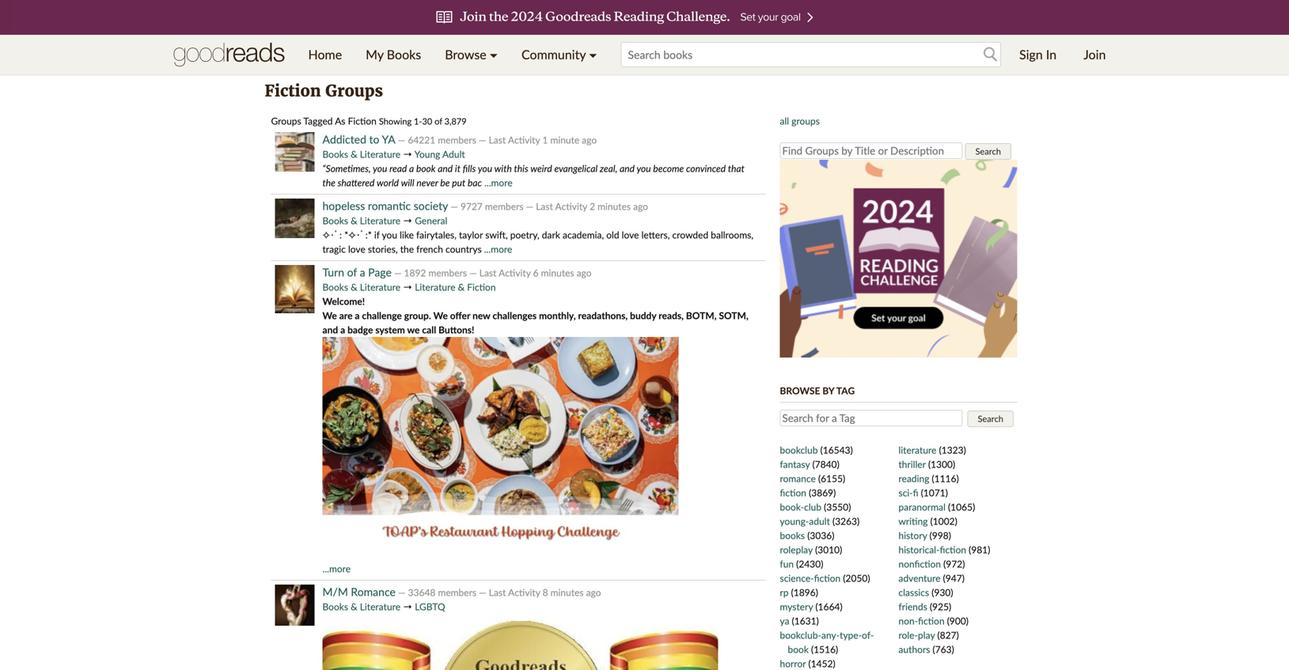 Task type: vqa. For each thing, say whether or not it's contained in the screenshot.


Task type: locate. For each thing, give the bounding box(es) containing it.
fiction up "addicted to ya" "link" at the left of page
[[348, 115, 377, 127]]

2 vertical spatial ...more
[[322, 563, 351, 575]]

fiction up tagged
[[265, 81, 321, 101]]

→ down 1892
[[403, 281, 412, 293]]

fiction inside turn of a page — 1892 members      — last activity 6 minutes ago books & literature → literature & fiction
[[467, 281, 496, 293]]

0 vertical spatial ...more
[[484, 177, 513, 188]]

▾ left the community
[[490, 47, 498, 62]]

we up call
[[433, 310, 448, 321]]

fi
[[913, 487, 918, 499]]

minutes right 6
[[541, 267, 574, 279]]

Search for books to add to your shelves search field
[[621, 42, 1001, 67]]

0 vertical spatial the
[[322, 177, 335, 188]]

my
[[366, 47, 384, 62]]

last inside addicted to ya — 64221 members      — last activity 1 minute ago books & literature → young adult "sometimes, you read a book and it fills you with this weird evangelical zeal, and you become convinced that the shattered world will never be put bac
[[489, 134, 506, 146]]

groups
[[791, 115, 820, 127]]

books & literature link
[[322, 148, 400, 160], [322, 215, 400, 226], [322, 281, 400, 293], [322, 601, 400, 613]]

▾ right the community
[[589, 47, 597, 62]]

& inside m/m romance — 33648 members      — last activity 8 minutes ago books & literature → lgbtq
[[351, 601, 357, 613]]

book-
[[780, 501, 804, 513]]

a left page
[[360, 265, 365, 279]]

books & literature link for romantic
[[322, 215, 400, 226]]

a right the read
[[409, 163, 414, 174]]

1 vertical spatial minutes
[[541, 267, 574, 279]]

fiction up new
[[467, 281, 496, 293]]

activity left 2
[[555, 201, 587, 212]]

literature down "to" at the left top of the page
[[360, 148, 400, 160]]

a
[[409, 163, 414, 174], [360, 265, 365, 279], [355, 310, 360, 321], [340, 324, 345, 336]]

put
[[452, 177, 465, 188]]

fiction
[[265, 81, 321, 101], [348, 115, 377, 127], [467, 281, 496, 293]]

activity left 8
[[508, 587, 540, 598]]

0 horizontal spatial love
[[348, 243, 365, 255]]

badge
[[347, 324, 373, 336]]

of
[[434, 116, 442, 127], [347, 265, 357, 279]]

(16543)
[[820, 444, 853, 456]]

members inside m/m romance — 33648 members      — last activity 8 minutes ago books & literature → lgbtq
[[438, 587, 476, 598]]

love right old
[[622, 229, 639, 241]]

& down 'm/m romance' link
[[351, 601, 357, 613]]

reading link
[[899, 473, 929, 484]]

browse up 3,879
[[445, 47, 486, 62]]

and right zeal,
[[620, 163, 635, 174]]

literature inside m/m romance — 33648 members      — last activity 8 minutes ago books & literature → lgbtq
[[360, 601, 400, 613]]

minutes inside m/m romance — 33648 members      — last activity 8 minutes ago books & literature → lgbtq
[[551, 587, 584, 598]]

2 horizontal spatial fiction
[[467, 281, 496, 293]]

non-
[[899, 615, 918, 627]]

m/m romance link
[[322, 585, 396, 599]]

1 vertical spatial of
[[347, 265, 357, 279]]

1 vertical spatial ...more
[[484, 243, 512, 255]]

thriller link
[[899, 459, 926, 470]]

▾ for browse ▾
[[490, 47, 498, 62]]

botm,
[[686, 310, 717, 321]]

by
[[823, 385, 834, 396]]

members up literature & fiction link
[[428, 267, 467, 279]]

books link
[[780, 530, 805, 541]]

are
[[339, 310, 353, 321]]

and left it
[[438, 163, 453, 174]]

2 vertical spatial minutes
[[551, 587, 584, 598]]

of right turn
[[347, 265, 357, 279]]

2 → from the top
[[403, 215, 412, 226]]

1 vertical spatial the
[[400, 243, 414, 255]]

& down "addicted to ya" "link" at the left of page
[[351, 148, 357, 160]]

dark
[[542, 229, 560, 241]]

books & literature link up *✧･ﾟ:*
[[322, 215, 400, 226]]

(6155)
[[818, 473, 845, 484]]

1 horizontal spatial book
[[788, 644, 809, 655]]

a inside addicted to ya — 64221 members      — last activity 1 minute ago books & literature → young adult "sometimes, you read a book and it fills you with this weird evangelical zeal, and you become convinced that the shattered world will never be put bac
[[409, 163, 414, 174]]

you right if at the top left of page
[[382, 229, 397, 241]]

→ inside turn of a page — 1892 members      — last activity 6 minutes ago books & literature → literature & fiction
[[403, 281, 412, 293]]

0 vertical spatial minutes
[[598, 201, 631, 212]]

2 books & literature link from the top
[[322, 215, 400, 226]]

minutes right 8
[[551, 587, 584, 598]]

the down "sometimes, in the top left of the page
[[322, 177, 335, 188]]

and left badge
[[322, 324, 338, 336]]

2 ▾ from the left
[[589, 47, 597, 62]]

0 vertical spatial book
[[416, 163, 436, 174]]

you
[[373, 163, 387, 174], [478, 163, 492, 174], [637, 163, 651, 174], [382, 229, 397, 241]]

hopeless romantic society link
[[322, 199, 448, 212]]

last up dark
[[536, 201, 553, 212]]

books & literature link down "addicted to ya" "link" at the left of page
[[322, 148, 400, 160]]

1 books & literature link from the top
[[322, 148, 400, 160]]

0 vertical spatial browse
[[445, 47, 486, 62]]

▾
[[490, 47, 498, 62], [589, 47, 597, 62]]

my books
[[366, 47, 421, 62]]

the down like
[[400, 243, 414, 255]]

▾ inside the community ▾ dropdown button
[[589, 47, 597, 62]]

1 horizontal spatial of
[[434, 116, 442, 127]]

all groups link
[[780, 115, 820, 127]]

1 vertical spatial love
[[348, 243, 365, 255]]

activity
[[508, 134, 540, 146], [555, 201, 587, 212], [499, 267, 531, 279], [508, 587, 540, 598]]

& up offer at the left of page
[[458, 281, 465, 293]]

3,879
[[444, 116, 467, 127]]

young
[[414, 148, 440, 160]]

hopeless
[[322, 199, 365, 212]]

last inside the hopeless romantic society — 9727 members      — last activity 2 minutes ago books & literature → general ✧･ﾟ: *✧･ﾟ:* if you like fairytales, taylor swift, poetry, dark academia, old love letters, crowded ballrooms, tragic love stories, the french countrys
[[536, 201, 553, 212]]

ago inside m/m romance — 33648 members      — last activity 8 minutes ago books & literature → lgbtq
[[586, 587, 601, 598]]

...more link up m/m
[[322, 563, 351, 575]]

3 books & literature link from the top
[[322, 281, 400, 293]]

it
[[455, 163, 461, 174]]

...more down with on the left top of page
[[484, 177, 513, 188]]

1 horizontal spatial the
[[400, 243, 414, 255]]

Search for a Tag text field
[[780, 410, 963, 427]]

literature up if at the top left of page
[[360, 215, 400, 226]]

sign
[[1019, 47, 1043, 62]]

→ inside addicted to ya — 64221 members      — last activity 1 minute ago books & literature → young adult "sometimes, you read a book and it fills you with this weird evangelical zeal, and you become convinced that the shattered world will never be put bac
[[403, 148, 412, 160]]

lgbtq
[[415, 601, 445, 613]]

Find Groups by Title or Description text field
[[780, 142, 963, 159]]

(900)
[[947, 615, 969, 627]]

literature inside the hopeless romantic society — 9727 members      — last activity 2 minutes ago books & literature → general ✧･ﾟ: *✧･ﾟ:* if you like fairytales, taylor swift, poetry, dark academia, old love letters, crowded ballrooms, tragic love stories, the french countrys
[[360, 215, 400, 226]]

3 → from the top
[[403, 281, 412, 293]]

1 horizontal spatial ▾
[[589, 47, 597, 62]]

2 vertical spatial fiction
[[467, 281, 496, 293]]

letters,
[[641, 229, 670, 241]]

turn of a page image
[[275, 265, 315, 313]]

like
[[400, 229, 414, 241]]

literature
[[360, 148, 400, 160], [360, 215, 400, 226], [360, 281, 400, 293], [415, 281, 455, 293], [360, 601, 400, 613]]

activity left 6
[[499, 267, 531, 279]]

browse for browse ▾
[[445, 47, 486, 62]]

0 horizontal spatial browse
[[445, 47, 486, 62]]

(1002)
[[930, 516, 957, 527]]

fiction
[[780, 487, 806, 499], [940, 544, 966, 556], [814, 573, 841, 584], [918, 615, 945, 627]]

classics link
[[899, 587, 929, 598]]

we
[[407, 324, 420, 336]]

1 vertical spatial book
[[788, 644, 809, 655]]

...more link for addicted to ya
[[484, 177, 513, 188]]

0 horizontal spatial the
[[322, 177, 335, 188]]

...more link down with on the left top of page
[[484, 177, 513, 188]]

→ up the read
[[403, 148, 412, 160]]

minutes right 2
[[598, 201, 631, 212]]

menu containing home
[[296, 35, 609, 74]]

(1116)
[[932, 473, 959, 484]]

you left become
[[637, 163, 651, 174]]

& up *✧･ﾟ:*
[[351, 215, 357, 226]]

challenge
[[362, 310, 402, 321]]

0 vertical spatial fiction
[[265, 81, 321, 101]]

book
[[416, 163, 436, 174], [788, 644, 809, 655]]

community ▾ button
[[510, 35, 609, 74]]

...more down swift,
[[484, 243, 512, 255]]

members
[[438, 134, 476, 146], [485, 201, 524, 212], [428, 267, 467, 279], [438, 587, 476, 598]]

& down turn of a page link
[[351, 281, 357, 293]]

& inside the hopeless romantic society — 9727 members      — last activity 2 minutes ago books & literature → general ✧･ﾟ: *✧･ﾟ:* if you like fairytales, taylor swift, poetry, dark academia, old love letters, crowded ballrooms, tragic love stories, the french countrys
[[351, 215, 357, 226]]

...more link down swift,
[[484, 243, 512, 255]]

0 vertical spatial of
[[434, 116, 442, 127]]

young-adult link
[[780, 516, 830, 527]]

bookclub link
[[780, 444, 818, 456]]

None submit
[[965, 143, 1011, 160], [967, 411, 1014, 427], [965, 143, 1011, 160], [967, 411, 1014, 427]]

literature down romance
[[360, 601, 400, 613]]

if
[[374, 229, 380, 241]]

book inside bookclub-any-type-of- book
[[788, 644, 809, 655]]

book up never
[[416, 163, 436, 174]]

fantasy link
[[780, 459, 810, 470]]

last left 8
[[489, 587, 506, 598]]

→ down 33648
[[403, 601, 412, 613]]

books up ✧･ﾟ:
[[322, 215, 348, 226]]

hopeless romantic society image
[[275, 199, 315, 238]]

1 horizontal spatial groups
[[325, 81, 383, 101]]

book down bookclub- at the bottom right
[[788, 644, 809, 655]]

menu
[[296, 35, 609, 74]]

books down turn
[[322, 281, 348, 293]]

minutes inside turn of a page — 1892 members      — last activity 6 minutes ago books & literature → literature & fiction
[[541, 267, 574, 279]]

1 → from the top
[[403, 148, 412, 160]]

ago down "academia,"
[[577, 267, 592, 279]]

1 horizontal spatial we
[[433, 310, 448, 321]]

& inside addicted to ya — 64221 members      — last activity 1 minute ago books & literature → young adult "sometimes, you read a book and it fills you with this weird evangelical zeal, and you become convinced that the shattered world will never be put bac
[[351, 148, 357, 160]]

love down *✧･ﾟ:*
[[348, 243, 365, 255]]

science-
[[780, 573, 814, 584]]

of right 30
[[434, 116, 442, 127]]

0 horizontal spatial we
[[322, 310, 337, 321]]

join goodreads' 2024 reading challenge image
[[11, 0, 1278, 35]]

paranormal
[[899, 501, 946, 513]]

books & literature link down turn of a page link
[[322, 281, 400, 293]]

books inside addicted to ya — 64221 members      — last activity 1 minute ago books & literature → young adult "sometimes, you read a book and it fills you with this weird evangelical zeal, and you become convinced that the shattered world will never be put bac
[[322, 148, 348, 160]]

turn of a page — 1892 members      — last activity 6 minutes ago books & literature → literature & fiction
[[322, 265, 592, 293]]

addicted
[[322, 133, 366, 146]]

browse inside dropdown button
[[445, 47, 486, 62]]

hopeless romantic society — 9727 members      — last activity 2 minutes ago books & literature → general ✧･ﾟ: *✧･ﾟ:* if you like fairytales, taylor swift, poetry, dark academia, old love letters, crowded ballrooms, tragic love stories, the french countrys
[[322, 199, 753, 255]]

last down countrys at left
[[479, 267, 496, 279]]

sci-fi link
[[899, 487, 918, 499]]

(7840)
[[812, 459, 839, 470]]

1 ▾ from the left
[[490, 47, 498, 62]]

0 horizontal spatial and
[[322, 324, 338, 336]]

and inside welcome! we are a challenge group. we offer new challenges monthly, readathons, buddy reads, botm, sotm, and a badge system we call buttons!
[[322, 324, 338, 336]]

books
[[780, 530, 805, 541]]

books down m/m
[[322, 601, 348, 613]]

sign in
[[1019, 47, 1057, 62]]

0 vertical spatial love
[[622, 229, 639, 241]]

minutes inside the hopeless romantic society — 9727 members      — last activity 2 minutes ago books & literature → general ✧･ﾟ: *✧･ﾟ:* if you like fairytales, taylor swift, poetry, dark academia, old love letters, crowded ballrooms, tragic love stories, the french countrys
[[598, 201, 631, 212]]

✧･ﾟ:
[[322, 229, 342, 241]]

browse for browse by tag
[[780, 385, 820, 396]]

1 horizontal spatial love
[[622, 229, 639, 241]]

french
[[416, 243, 443, 255]]

"sometimes,
[[322, 163, 371, 174]]

ago right minute
[[582, 134, 597, 146]]

0 vertical spatial ...more link
[[484, 177, 513, 188]]

groups tagged as fiction showing 1-30 of 3,879
[[271, 115, 467, 127]]

the inside addicted to ya — 64221 members      — last activity 1 minute ago books & literature → young adult "sometimes, you read a book and it fills you with this weird evangelical zeal, and you become convinced that the shattered world will never be put bac
[[322, 177, 335, 188]]

members up the lgbtq link
[[438, 587, 476, 598]]

2 vertical spatial ...more link
[[322, 563, 351, 575]]

4 → from the top
[[403, 601, 412, 613]]

0 horizontal spatial ▾
[[490, 47, 498, 62]]

▾ inside browse ▾ dropdown button
[[490, 47, 498, 62]]

groups left tagged
[[271, 115, 301, 127]]

buddy
[[630, 310, 656, 321]]

(972)
[[943, 558, 965, 570]]

romantic
[[368, 199, 411, 212]]

browse left by
[[780, 385, 820, 396]]

the
[[322, 177, 335, 188], [400, 243, 414, 255]]

readathons,
[[578, 310, 628, 321]]

33648
[[408, 587, 436, 598]]

groups up as
[[325, 81, 383, 101]]

...more up m/m
[[322, 563, 351, 575]]

browse ▾
[[445, 47, 498, 62]]

adult
[[809, 516, 830, 527]]

members up adult
[[438, 134, 476, 146]]

advertisement region
[[780, 160, 1017, 358]]

addicted to ya image
[[275, 132, 315, 172]]

browse ▾ button
[[433, 35, 510, 74]]

1 vertical spatial ...more link
[[484, 243, 512, 255]]

you inside the hopeless romantic society — 9727 members      — last activity 2 minutes ago books & literature → general ✧･ﾟ: *✧･ﾟ:* if you like fairytales, taylor swift, poetry, dark academia, old love letters, crowded ballrooms, tragic love stories, the french countrys
[[382, 229, 397, 241]]

horror link
[[780, 658, 806, 669]]

1 horizontal spatial browse
[[780, 385, 820, 396]]

books right the my
[[387, 47, 421, 62]]

stories,
[[368, 243, 398, 255]]

books inside turn of a page — 1892 members      — last activity 6 minutes ago books & literature → literature & fiction
[[322, 281, 348, 293]]

(1631)
[[792, 615, 819, 627]]

0 horizontal spatial groups
[[271, 115, 301, 127]]

0 horizontal spatial book
[[416, 163, 436, 174]]

1 vertical spatial groups
[[271, 115, 301, 127]]

we left are
[[322, 310, 337, 321]]

play
[[918, 629, 935, 641]]

fiction up the play
[[918, 615, 945, 627]]

to
[[369, 133, 379, 146]]

members inside the hopeless romantic society — 9727 members      — last activity 2 minutes ago books & literature → general ✧･ﾟ: *✧･ﾟ:* if you like fairytales, taylor swift, poetry, dark academia, old love letters, crowded ballrooms, tragic love stories, the french countrys
[[485, 201, 524, 212]]

1 vertical spatial fiction
[[348, 115, 377, 127]]

last up with on the left top of page
[[489, 134, 506, 146]]

members up swift,
[[485, 201, 524, 212]]

system
[[375, 324, 405, 336]]

fiction up book-
[[780, 487, 806, 499]]

0 horizontal spatial of
[[347, 265, 357, 279]]

you up world
[[373, 163, 387, 174]]

1 vertical spatial browse
[[780, 385, 820, 396]]

taylor
[[459, 229, 483, 241]]

role-
[[899, 629, 918, 641]]

ago up letters,
[[633, 201, 648, 212]]

horror (1452)
[[780, 658, 835, 669]]

→ up like
[[403, 215, 412, 226]]

books down addicted at the top of the page
[[322, 148, 348, 160]]

in
[[1046, 47, 1057, 62]]

books & literature link down 'm/m romance' link
[[322, 601, 400, 613]]

never
[[417, 177, 438, 188]]

ago right 8
[[586, 587, 601, 598]]

activity left 1
[[508, 134, 540, 146]]



Task type: describe. For each thing, give the bounding box(es) containing it.
a down are
[[340, 324, 345, 336]]

4 books & literature link from the top
[[322, 601, 400, 613]]

evangelical
[[554, 163, 598, 174]]

rp link
[[780, 587, 789, 598]]

home link
[[296, 35, 354, 74]]

tragic
[[322, 243, 346, 255]]

(1452)
[[808, 658, 835, 669]]

books & literature link for to
[[322, 148, 400, 160]]

...more for hopeless romantic society
[[484, 243, 512, 255]]

monthly,
[[539, 310, 576, 321]]

books inside the hopeless romantic society — 9727 members      — last activity 2 minutes ago books & literature → general ✧･ﾟ: *✧･ﾟ:* if you like fairytales, taylor swift, poetry, dark academia, old love letters, crowded ballrooms, tragic love stories, the french countrys
[[322, 215, 348, 226]]

world
[[377, 177, 399, 188]]

academia,
[[563, 229, 604, 241]]

last inside turn of a page — 1892 members      — last activity 6 minutes ago books & literature → literature & fiction
[[479, 267, 496, 279]]

zeal,
[[600, 163, 617, 174]]

bookclub (16543) fantasy (7840) romance (6155) fiction (3869) book-club (3550) young-adult (3263) books (3036) roleplay (3010) fun (2430) science-fiction (2050) rp (1896) mystery (1664) ya (1631)
[[780, 444, 870, 627]]

activity inside turn of a page — 1892 members      — last activity 6 minutes ago books & literature → literature & fiction
[[499, 267, 531, 279]]

crowded
[[672, 229, 708, 241]]

last inside m/m romance — 33648 members      — last activity 8 minutes ago books & literature → lgbtq
[[489, 587, 506, 598]]

historical-
[[899, 544, 940, 556]]

the inside the hopeless romantic society — 9727 members      — last activity 2 minutes ago books & literature → general ✧･ﾟ: *✧･ﾟ:* if you like fairytales, taylor swift, poetry, dark academia, old love letters, crowded ballrooms, tragic love stories, the french countrys
[[400, 243, 414, 255]]

roleplay link
[[780, 544, 813, 556]]

authors link
[[899, 644, 930, 655]]

(763)
[[933, 644, 954, 655]]

romance link
[[780, 473, 816, 484]]

activity inside m/m romance — 33648 members      — last activity 8 minutes ago books & literature → lgbtq
[[508, 587, 540, 598]]

Search books text field
[[621, 42, 1001, 67]]

become
[[653, 163, 684, 174]]

young adult link
[[414, 148, 465, 160]]

(3550)
[[824, 501, 851, 513]]

1892
[[404, 267, 426, 279]]

members inside addicted to ya — 64221 members      — last activity 1 minute ago books & literature → young adult "sometimes, you read a book and it fills you with this weird evangelical zeal, and you become convinced that the shattered world will never be put bac
[[438, 134, 476, 146]]

fills
[[463, 163, 476, 174]]

...more for addicted to ya
[[484, 177, 513, 188]]

join link
[[1072, 35, 1118, 74]]

0 vertical spatial groups
[[325, 81, 383, 101]]

buttons!
[[438, 324, 474, 336]]

minute
[[550, 134, 579, 146]]

ago inside the hopeless romantic society — 9727 members      — last activity 2 minutes ago books & literature → general ✧･ﾟ: *✧･ﾟ:* if you like fairytales, taylor swift, poetry, dark academia, old love letters, crowded ballrooms, tragic love stories, the french countrys
[[633, 201, 648, 212]]

fiction up (972) at the right of the page
[[940, 544, 966, 556]]

(930)
[[932, 587, 953, 598]]

fairytales,
[[416, 229, 457, 241]]

...more for turn of a page
[[322, 563, 351, 575]]

nonfiction
[[899, 558, 941, 570]]

addicted to ya — 64221 members      — last activity 1 minute ago books & literature → young adult "sometimes, you read a book and it fills you with this weird evangelical zeal, and you become convinced that the shattered world will never be put bac
[[322, 133, 745, 188]]

rp
[[780, 587, 789, 598]]

activity inside addicted to ya — 64221 members      — last activity 1 minute ago books & literature → young adult "sometimes, you read a book and it fills you with this weird evangelical zeal, and you become convinced that the shattered world will never be put bac
[[508, 134, 540, 146]]

30
[[422, 116, 432, 127]]

(3010)
[[815, 544, 842, 556]]

lgbtq link
[[415, 601, 445, 613]]

books & literature link for of
[[322, 281, 400, 293]]

2
[[590, 201, 595, 212]]

(2430)
[[796, 558, 823, 570]]

2 horizontal spatial and
[[620, 163, 635, 174]]

(3036)
[[807, 530, 834, 541]]

literature inside addicted to ya — 64221 members      — last activity 1 minute ago books & literature → young adult "sometimes, you read a book and it fills you with this weird evangelical zeal, and you become convinced that the shattered world will never be put bac
[[360, 148, 400, 160]]

science-fiction link
[[780, 573, 841, 584]]

...more link for turn of a page
[[322, 563, 351, 575]]

(1323)
[[939, 444, 966, 456]]

fantasy
[[780, 459, 810, 470]]

members inside turn of a page — 1892 members      — last activity 6 minutes ago books & literature → literature & fiction
[[428, 267, 467, 279]]

bookclub
[[780, 444, 818, 456]]

literature (1323) thriller (1300) reading (1116) sci-fi (1071) paranormal (1065) writing (1002) history (998) historical-fiction (981) nonfiction (972) adventure (947) classics (930) friends (925) non-fiction (900) role-play (827) authors (763)
[[899, 444, 990, 655]]

ago inside turn of a page — 1892 members      — last activity 6 minutes ago books & literature → literature & fiction
[[577, 267, 592, 279]]

new
[[472, 310, 490, 321]]

tagged
[[303, 115, 333, 127]]

sotm,
[[719, 310, 748, 321]]

poetry,
[[510, 229, 539, 241]]

sign in link
[[1007, 35, 1068, 74]]

literature down 1892
[[415, 281, 455, 293]]

call
[[422, 324, 436, 336]]

showing
[[379, 116, 412, 127]]

→ inside the hopeless romantic society — 9727 members      — last activity 2 minutes ago books & literature → general ✧･ﾟ: *✧･ﾟ:* if you like fairytales, taylor swift, poetry, dark academia, old love letters, crowded ballrooms, tragic love stories, the french countrys
[[403, 215, 412, 226]]

adventure
[[899, 573, 941, 584]]

→ inside m/m romance — 33648 members      — last activity 8 minutes ago books & literature → lgbtq
[[403, 601, 412, 613]]

you right fills
[[478, 163, 492, 174]]

reads,
[[659, 310, 684, 321]]

of inside turn of a page — 1892 members      — last activity 6 minutes ago books & literature → literature & fiction
[[347, 265, 357, 279]]

ago inside addicted to ya — 64221 members      — last activity 1 minute ago books & literature → young adult "sometimes, you read a book and it fills you with this weird evangelical zeal, and you become convinced that the shattered world will never be put bac
[[582, 134, 597, 146]]

9727
[[461, 201, 483, 212]]

bookclub-
[[780, 629, 821, 641]]

bookclub-any-type-of- book link
[[780, 629, 874, 655]]

book inside addicted to ya — 64221 members      — last activity 1 minute ago books & literature → young adult "sometimes, you read a book and it fills you with this weird evangelical zeal, and you become convinced that the shattered world will never be put bac
[[416, 163, 436, 174]]

that
[[728, 163, 745, 174]]

weird
[[530, 163, 552, 174]]

(1516)
[[809, 644, 838, 655]]

bac
[[468, 177, 482, 188]]

fiction down (2430)
[[814, 573, 841, 584]]

adventure link
[[899, 573, 941, 584]]

(3263)
[[832, 516, 860, 527]]

literature link
[[899, 444, 937, 456]]

countrys
[[445, 243, 482, 255]]

1 horizontal spatial and
[[438, 163, 453, 174]]

mystery
[[780, 601, 813, 612]]

2 we from the left
[[433, 310, 448, 321]]

romance
[[351, 585, 396, 599]]

8
[[543, 587, 548, 598]]

non-fiction link
[[899, 615, 945, 627]]

m/m romance image
[[275, 585, 315, 626]]

(947)
[[943, 573, 965, 584]]

role-play link
[[899, 629, 935, 641]]

history
[[899, 530, 927, 541]]

welcome!
[[322, 296, 365, 307]]

activity inside the hopeless romantic society — 9727 members      — last activity 2 minutes ago books & literature → general ✧･ﾟ: *✧･ﾟ:* if you like fairytales, taylor swift, poetry, dark academia, old love letters, crowded ballrooms, tragic love stories, the french countrys
[[555, 201, 587, 212]]

(2050)
[[843, 573, 870, 584]]

▾ for community ▾
[[589, 47, 597, 62]]

a right are
[[355, 310, 360, 321]]

group.
[[404, 310, 431, 321]]

writing link
[[899, 516, 928, 527]]

books inside menu
[[387, 47, 421, 62]]

0 horizontal spatial fiction
[[265, 81, 321, 101]]

1 horizontal spatial fiction
[[348, 115, 377, 127]]

1 we from the left
[[322, 310, 337, 321]]

society
[[414, 199, 448, 212]]

of inside groups tagged as fiction showing 1-30 of 3,879
[[434, 116, 442, 127]]

mystery link
[[780, 601, 813, 612]]

fun link
[[780, 558, 794, 570]]

romance
[[780, 473, 816, 484]]

books inside m/m romance — 33648 members      — last activity 8 minutes ago books & literature → lgbtq
[[322, 601, 348, 613]]

home
[[308, 47, 342, 62]]

a inside turn of a page — 1892 members      — last activity 6 minutes ago books & literature → literature & fiction
[[360, 265, 365, 279]]

literature down page
[[360, 281, 400, 293]]

tag
[[836, 385, 855, 396]]

...more link for hopeless romantic society
[[484, 243, 512, 255]]



